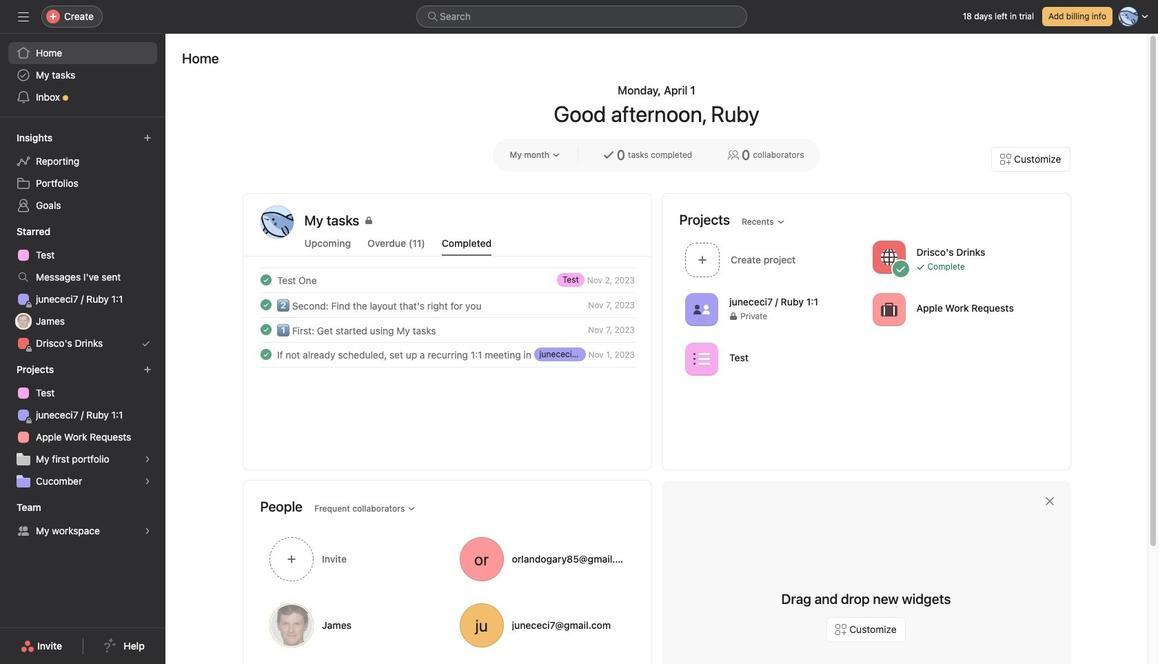 Task type: locate. For each thing, give the bounding box(es) containing it.
1 vertical spatial completed image
[[258, 321, 274, 338]]

2 completed checkbox from the top
[[258, 346, 274, 363]]

2 vertical spatial completed image
[[258, 346, 274, 363]]

list box
[[417, 6, 748, 28]]

4 list item from the top
[[244, 342, 652, 367]]

people image
[[694, 301, 710, 318]]

completed image
[[258, 297, 274, 313], [258, 321, 274, 338], [258, 346, 274, 363]]

2 completed image from the top
[[258, 321, 274, 338]]

completed checkbox for 1st list item from the bottom of the page
[[258, 346, 274, 363]]

1 completed checkbox from the top
[[258, 272, 274, 288]]

1 list item from the top
[[244, 268, 652, 292]]

completed image for second completed checkbox from the top of the page
[[258, 321, 274, 338]]

list image
[[694, 351, 710, 367]]

list item
[[244, 268, 652, 292], [244, 292, 652, 317], [244, 317, 652, 342], [244, 342, 652, 367]]

completed image for completed option for 1st list item from the bottom of the page
[[258, 346, 274, 363]]

3 completed image from the top
[[258, 346, 274, 363]]

1 completed image from the top
[[258, 297, 274, 313]]

completed checkbox down completed image at the left
[[258, 321, 274, 338]]

2 list item from the top
[[244, 292, 652, 317]]

0 vertical spatial completed image
[[258, 297, 274, 313]]

0 vertical spatial completed checkbox
[[258, 297, 274, 313]]

view profile image
[[260, 206, 294, 239]]

projects element
[[0, 357, 166, 495]]

1 vertical spatial completed checkbox
[[258, 321, 274, 338]]

0 vertical spatial completed checkbox
[[258, 272, 274, 288]]

3 list item from the top
[[244, 317, 652, 342]]

completed checkbox for 3rd list item from the bottom
[[258, 297, 274, 313]]

1 completed checkbox from the top
[[258, 297, 274, 313]]

completed checkbox down view profile image
[[258, 272, 274, 288]]

Completed checkbox
[[258, 297, 274, 313], [258, 346, 274, 363]]

starred element
[[0, 219, 166, 357]]

teams element
[[0, 495, 166, 545]]

2 completed checkbox from the top
[[258, 321, 274, 338]]

Completed checkbox
[[258, 272, 274, 288], [258, 321, 274, 338]]

globe image
[[881, 249, 897, 265]]

1 vertical spatial completed checkbox
[[258, 346, 274, 363]]



Task type: describe. For each thing, give the bounding box(es) containing it.
completed image
[[258, 272, 274, 288]]

completed image for completed option corresponding to 3rd list item from the bottom
[[258, 297, 274, 313]]

see details, my workspace image
[[143, 527, 152, 535]]

new insights image
[[143, 134, 152, 142]]

new project or portfolio image
[[143, 366, 152, 374]]

see details, cucomber image
[[143, 477, 152, 486]]

global element
[[0, 34, 166, 117]]

insights element
[[0, 126, 166, 219]]

hide sidebar image
[[18, 11, 29, 22]]

briefcase image
[[881, 301, 897, 318]]

dismiss image
[[1045, 496, 1056, 507]]

see details, my first portfolio image
[[143, 455, 152, 464]]



Task type: vqa. For each thing, say whether or not it's contained in the screenshot.
Insights element
yes



